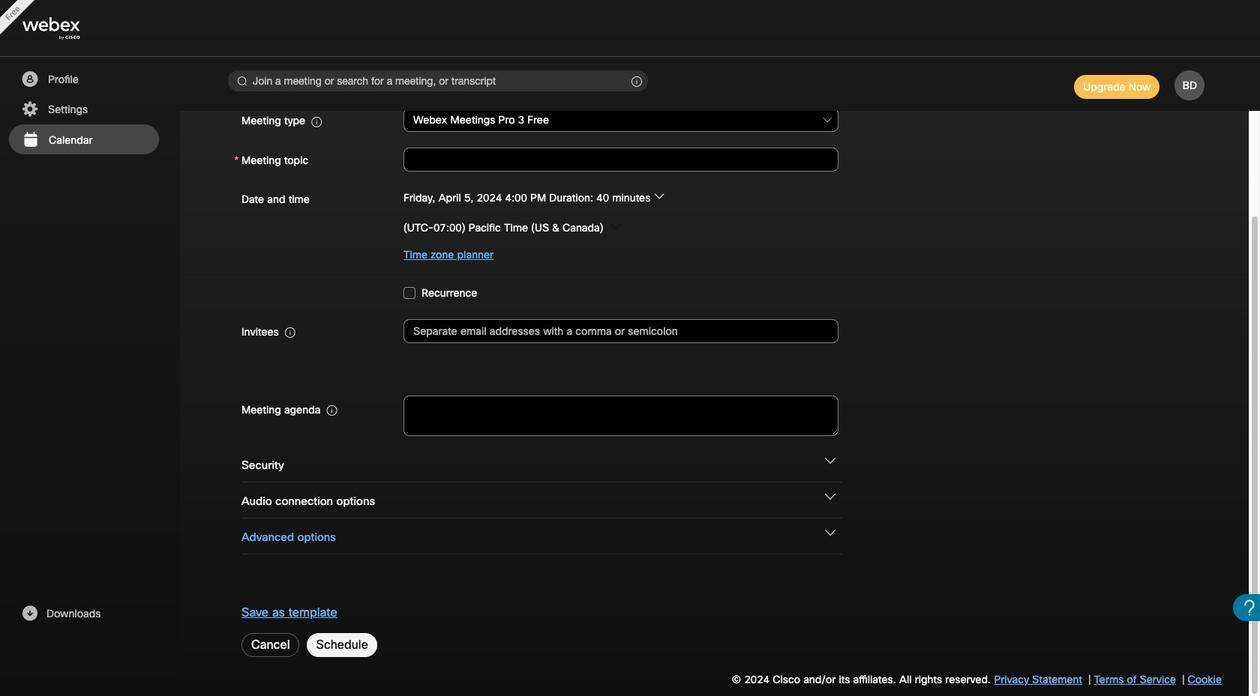 Task type: locate. For each thing, give the bounding box(es) containing it.
2 vertical spatial ng down image
[[825, 528, 836, 539]]

Join a meeting or search for a meeting, or transcript text field
[[228, 71, 648, 92]]

mds content download_filled image
[[20, 605, 39, 623]]

Invitees text field
[[404, 319, 839, 343]]

1 vertical spatial ng down image
[[825, 492, 836, 503]]

0 vertical spatial ng down image
[[825, 456, 836, 467]]

group
[[234, 185, 1195, 268]]

group inside schedule a meeting element
[[234, 185, 1195, 268]]

banner
[[0, 0, 1260, 57]]

None text field
[[404, 148, 839, 172]]

3 ng down image from the top
[[825, 528, 836, 539]]

arrow image
[[610, 222, 621, 232]]

mds people circle_filled image
[[20, 71, 39, 89]]

None field
[[404, 107, 839, 134]]

cisco webex image
[[23, 18, 113, 40]]

mds settings_filled image
[[20, 101, 39, 119]]

ng down image
[[825, 456, 836, 467], [825, 492, 836, 503], [825, 528, 836, 539]]

none text field inside schedule a meeting element
[[404, 396, 839, 437]]

None text field
[[404, 396, 839, 437]]



Task type: describe. For each thing, give the bounding box(es) containing it.
2 ng down image from the top
[[825, 492, 836, 503]]

schedule a meeting element
[[0, 0, 1260, 697]]

1 ng down image from the top
[[825, 456, 836, 467]]

mds meetings_filled image
[[21, 131, 40, 149]]

none field inside schedule a meeting element
[[404, 107, 839, 134]]

arrow image
[[654, 191, 664, 201]]



Task type: vqa. For each thing, say whether or not it's contained in the screenshot.
mds settings_filled image
yes



